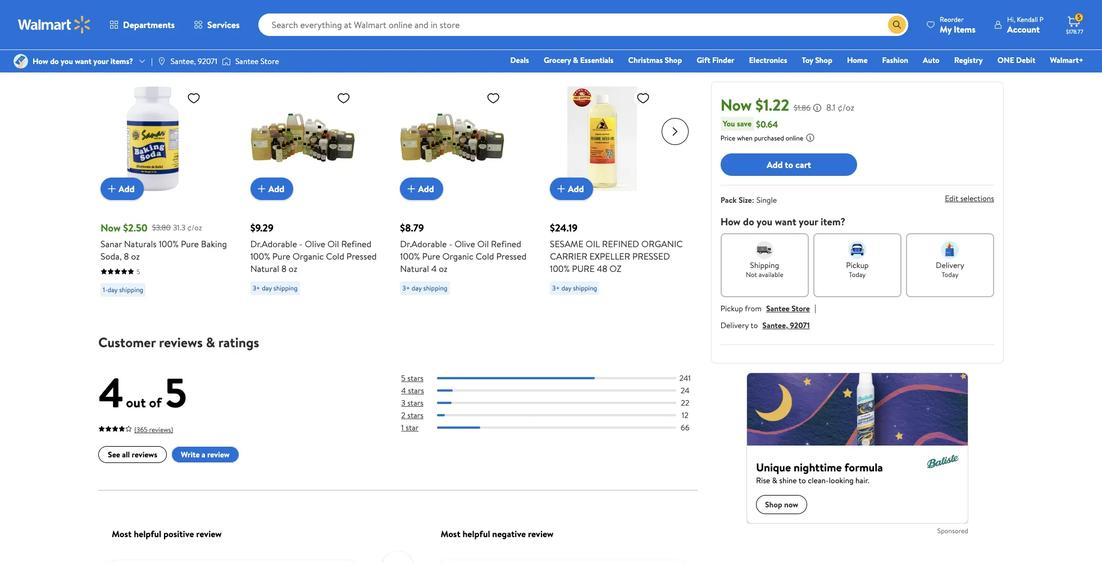 Task type: describe. For each thing, give the bounding box(es) containing it.
hi, kendall p account
[[1008, 14, 1044, 35]]

product group containing $8.79
[[400, 64, 534, 314]]

how for how do you want your item?
[[721, 215, 741, 229]]

pressed for $9.29
[[347, 250, 377, 262]]

finder
[[713, 55, 735, 66]]

pressed
[[633, 250, 671, 262]]

0 horizontal spatial santee,
[[171, 56, 196, 67]]

see all reviews
[[108, 449, 157, 461]]

gift finder link
[[692, 54, 740, 66]]

do for how do you want your item?
[[743, 215, 755, 229]]

you
[[723, 118, 735, 129]]

$9.29
[[250, 221, 274, 235]]

4 out of 5
[[98, 364, 187, 420]]

4 for 4 stars
[[401, 385, 406, 396]]

progress bar for 12
[[437, 414, 677, 417]]

now for now $2.50 $3.80 31.3 ¢/oz sanar naturals 100% pure baking soda, 8 oz
[[101, 221, 121, 235]]

shipping down "$8.79 dr.adorable - olive oil refined 100% pure organic cold pressed natural 4 oz"
[[424, 283, 448, 293]]

positive
[[164, 528, 194, 540]]

8.1
[[827, 101, 836, 114]]

3 3+ from the left
[[552, 283, 560, 293]]

naturals
[[124, 238, 157, 250]]

5 $178.77
[[1067, 12, 1084, 35]]

pickup today
[[847, 260, 869, 279]]

you for how do you want your item?
[[757, 215, 773, 229]]

most for most helpful negative review
[[441, 528, 461, 540]]

one debit
[[998, 55, 1036, 66]]

shipping
[[750, 260, 780, 271]]

review inside 'link'
[[207, 449, 230, 461]]

write a review
[[181, 449, 230, 461]]

grocery & essentials link
[[539, 54, 619, 66]]

walmart+ link
[[1046, 54, 1089, 66]]

add to favorites list, sesame oil refined organic carrier expeller pressed 100% pure 48 oz image
[[637, 91, 650, 105]]

walmart image
[[18, 16, 91, 34]]

3+ day shipping for $8.79
[[403, 283, 448, 293]]

product group containing $9.29
[[250, 64, 385, 314]]

- for $9.29
[[299, 238, 303, 250]]

save
[[737, 118, 752, 129]]

1 vertical spatial sponsored
[[938, 526, 969, 536]]

soda,
[[101, 250, 122, 262]]

progress bar for 241
[[437, 377, 677, 379]]

to inside pickup from santee store | delivery to santee, 92071
[[751, 320, 758, 331]]

shipping right 1-
[[119, 285, 143, 294]]

0 horizontal spatial store
[[261, 56, 279, 67]]

2 stars
[[401, 410, 424, 421]]

want for item?
[[775, 215, 797, 229]]

dr.adorable - olive oil refined 100% pure organic cold pressed natural 8 oz image
[[250, 87, 355, 191]]

helpful for positive
[[134, 528, 161, 540]]

star
[[406, 422, 419, 434]]

sesame
[[550, 238, 584, 250]]

0 vertical spatial &
[[573, 55, 579, 66]]

3+ for $9.29
[[253, 283, 260, 293]]

intent image for shipping image
[[756, 241, 774, 259]]

1 vertical spatial reviews
[[132, 449, 157, 461]]

most helpful positive review
[[112, 528, 222, 540]]

oil
[[586, 238, 600, 250]]

items?
[[111, 56, 133, 67]]

add to favorites list, dr.adorable - olive oil refined 100% pure organic cold pressed natural 4 oz image
[[487, 91, 500, 105]]

your for item?
[[799, 215, 819, 229]]

santee inside pickup from santee store | delivery to santee, 92071
[[767, 303, 790, 314]]

now $2.50 $3.80 31.3 ¢/oz sanar naturals 100% pure baking soda, 8 oz
[[101, 221, 227, 262]]

$8.79
[[400, 221, 424, 235]]

gift finder
[[697, 55, 735, 66]]

4 stars
[[401, 385, 424, 396]]

how for how do you want your items?
[[33, 56, 48, 67]]

helpful for negative
[[463, 528, 490, 540]]

add button for $24.19
[[550, 178, 593, 200]]

Walmart Site-Wide search field
[[258, 13, 909, 36]]

0 horizontal spatial sponsored
[[667, 45, 698, 55]]

price
[[721, 133, 736, 143]]

most for most helpful positive review
[[112, 528, 132, 540]]

essentials
[[581, 55, 614, 66]]

12
[[682, 410, 689, 421]]

100% inside the $9.29 dr.adorable - olive oil refined 100% pure organic cold pressed natural 8 oz
[[250, 250, 270, 262]]

delivery today
[[936, 260, 965, 279]]

reorder my items
[[940, 14, 976, 35]]

pickup for pickup from santee store | delivery to santee, 92071
[[721, 303, 744, 314]]

delivery inside pickup from santee store | delivery to santee, 92071
[[721, 320, 749, 331]]

 image for santee store
[[222, 56, 231, 67]]

stars for 2 stars
[[408, 410, 424, 421]]

baking
[[201, 238, 227, 250]]

oil for $8.79
[[478, 238, 489, 250]]

registry link
[[950, 54, 988, 66]]

1 add to cart image from the left
[[105, 182, 119, 196]]

account
[[1008, 23, 1040, 35]]

one
[[998, 55, 1015, 66]]

dr.adorable for $9.29
[[250, 238, 297, 250]]

stars for 5 stars
[[408, 373, 424, 384]]

8 inside now $2.50 $3.80 31.3 ¢/oz sanar naturals 100% pure baking soda, 8 oz
[[124, 250, 129, 262]]

fashion link
[[878, 54, 914, 66]]

cart
[[796, 158, 812, 171]]

100% inside $24.19 sesame oil refined organic carrier expeller pressed 100% pure 48 oz
[[550, 262, 570, 275]]

pack
[[721, 194, 737, 206]]

5 right the of
[[165, 364, 187, 420]]

electronics link
[[744, 54, 793, 66]]

santee, 92071
[[171, 56, 217, 67]]

dr.adorable - olive oil refined 100% pure organic cold pressed natural 4 oz image
[[400, 87, 505, 191]]

you for how do you want your items?
[[61, 56, 73, 67]]

services button
[[184, 11, 249, 38]]

learn more about strikethrough prices image
[[813, 103, 822, 112]]

92071 inside pickup from santee store | delivery to santee, 92071
[[790, 320, 810, 331]]

$1.22
[[756, 94, 790, 116]]

stars for 3 stars
[[408, 397, 424, 409]]

0 vertical spatial delivery
[[936, 260, 965, 271]]

auto link
[[918, 54, 945, 66]]

products you may also like
[[98, 41, 226, 56]]

registry
[[955, 55, 983, 66]]

like
[[209, 41, 226, 56]]

fashion
[[883, 55, 909, 66]]

toy
[[802, 55, 814, 66]]

5 for 5 $178.77
[[1078, 12, 1082, 22]]

sanar naturals 100% pure baking soda, 8 oz image
[[101, 87, 205, 191]]

edit selections button
[[945, 193, 995, 204]]

toy shop
[[802, 55, 833, 66]]

products
[[98, 41, 142, 56]]

0 horizontal spatial &
[[206, 333, 215, 352]]

santee store button
[[767, 303, 810, 314]]

pack size : single
[[721, 194, 777, 206]]

4 inside "$8.79 dr.adorable - olive oil refined 100% pure organic cold pressed natural 4 oz"
[[431, 262, 437, 275]]

intent image for delivery image
[[942, 241, 960, 259]]

review for most helpful positive review
[[196, 528, 222, 540]]

add to cart
[[767, 158, 812, 171]]

3 stars
[[401, 397, 424, 409]]

deals link
[[506, 54, 534, 66]]

1 star
[[401, 422, 419, 434]]

shipping not available
[[746, 260, 784, 279]]

natural for $9.29
[[250, 262, 279, 275]]

when
[[738, 133, 753, 143]]

cold for $9.29
[[326, 250, 345, 262]]

$1.86
[[794, 102, 811, 114]]

p
[[1040, 14, 1044, 24]]

66
[[681, 422, 690, 434]]

hi,
[[1008, 14, 1016, 24]]

a
[[202, 449, 206, 461]]

item?
[[821, 215, 846, 229]]

2
[[401, 410, 406, 421]]

¢/oz inside now $2.50 $3.80 31.3 ¢/oz sanar naturals 100% pure baking soda, 8 oz
[[187, 222, 202, 233]]

reorder
[[940, 14, 964, 24]]

capitalone image
[[188, 0, 233, 21]]

(365
[[134, 425, 148, 434]]

3+ day shipping for $9.29
[[253, 283, 298, 293]]

want for items?
[[75, 56, 92, 67]]

| inside pickup from santee store | delivery to santee, 92071
[[815, 302, 817, 314]]

do for how do you want your items?
[[50, 56, 59, 67]]

refined for $9.29
[[341, 238, 372, 250]]

refined for $8.79
[[491, 238, 522, 250]]

purchased
[[755, 133, 785, 143]]

auto
[[923, 55, 940, 66]]

add button for dr.adorable - olive oil refined 100% pure organic cold pressed natural 4 oz
[[400, 178, 443, 200]]

add for $24.19
[[568, 183, 584, 195]]

how do you want your items?
[[33, 56, 133, 67]]



Task type: locate. For each thing, give the bounding box(es) containing it.
0 horizontal spatial  image
[[13, 54, 28, 69]]

store up santee, 92071 button
[[792, 303, 810, 314]]

100% inside now $2.50 $3.80 31.3 ¢/oz sanar naturals 100% pure baking soda, 8 oz
[[159, 238, 179, 250]]

your
[[94, 56, 109, 67], [799, 215, 819, 229]]

2 oil from the left
[[478, 238, 489, 250]]

5 stars
[[401, 373, 424, 384]]

3+ day shipping down "pure"
[[552, 283, 598, 293]]

1 horizontal spatial pickup
[[847, 260, 869, 271]]

1 shop from the left
[[665, 55, 682, 66]]

store inside pickup from santee store | delivery to santee, 92071
[[792, 303, 810, 314]]

you down the single
[[757, 215, 773, 229]]

2 add to cart image from the left
[[405, 182, 418, 196]]

3 3+ day shipping from the left
[[552, 283, 598, 293]]

1 vertical spatial want
[[775, 215, 797, 229]]

pickup from santee store | delivery to santee, 92071
[[721, 302, 817, 331]]

& left ratings on the bottom left of page
[[206, 333, 215, 352]]

1 horizontal spatial santee,
[[763, 320, 788, 331]]

add up the "$9.29"
[[268, 183, 285, 195]]

reviews)
[[149, 425, 173, 434]]

dr.adorable inside the $9.29 dr.adorable - olive oil refined 100% pure organic cold pressed natural 8 oz
[[250, 238, 297, 250]]

3+ day shipping down "$8.79 dr.adorable - olive oil refined 100% pure organic cold pressed natural 4 oz"
[[403, 283, 448, 293]]

now $1.22
[[721, 94, 790, 116]]

0 vertical spatial santee,
[[171, 56, 196, 67]]

add button for dr.adorable - olive oil refined 100% pure organic cold pressed natural 8 oz
[[250, 178, 294, 200]]

1 horizontal spatial pure
[[273, 250, 291, 262]]

2 3+ from the left
[[403, 283, 410, 293]]

pure inside now $2.50 $3.80 31.3 ¢/oz sanar naturals 100% pure baking soda, 8 oz
[[181, 238, 199, 250]]

1 3+ from the left
[[253, 283, 260, 293]]

oz inside the $9.29 dr.adorable - olive oil refined 100% pure organic cold pressed natural 8 oz
[[289, 262, 297, 275]]

1 horizontal spatial  image
[[222, 56, 231, 67]]

$3.80
[[152, 222, 171, 233]]

stars up 4 stars
[[408, 373, 424, 384]]

add to favorites list, sanar naturals 100% pure baking soda, 8 oz image
[[187, 91, 201, 105]]

0 horizontal spatial want
[[75, 56, 92, 67]]

0 vertical spatial how
[[33, 56, 48, 67]]

organic inside the $9.29 dr.adorable - olive oil refined 100% pure organic cold pressed natural 8 oz
[[293, 250, 324, 262]]

1 horizontal spatial you
[[145, 41, 162, 56]]

review for most helpful negative review
[[528, 528, 554, 540]]

0 vertical spatial santee
[[235, 56, 259, 67]]

$24.19
[[550, 221, 578, 235]]

christmas shop link
[[624, 54, 687, 66]]

expeller
[[590, 250, 631, 262]]

 image
[[157, 57, 166, 66]]

2 shop from the left
[[816, 55, 833, 66]]

stars
[[408, 373, 424, 384], [408, 385, 424, 396], [408, 397, 424, 409], [408, 410, 424, 421]]

refined inside the $9.29 dr.adorable - olive oil refined 100% pure organic cold pressed natural 8 oz
[[341, 238, 372, 250]]

oil inside "$8.79 dr.adorable - olive oil refined 100% pure organic cold pressed natural 4 oz"
[[478, 238, 489, 250]]

1 vertical spatial your
[[799, 215, 819, 229]]

stars right 3
[[408, 397, 424, 409]]

pressed
[[347, 250, 377, 262], [497, 250, 527, 262]]

0 horizontal spatial shop
[[665, 55, 682, 66]]

 image for how do you want your items?
[[13, 54, 28, 69]]

1 today from the left
[[849, 270, 866, 279]]

review right a
[[207, 449, 230, 461]]

5 progress bar from the top
[[437, 427, 677, 429]]

0 horizontal spatial add to cart image
[[105, 182, 119, 196]]

1 vertical spatial &
[[206, 333, 215, 352]]

92071
[[198, 56, 217, 67], [790, 320, 810, 331]]

1 horizontal spatial want
[[775, 215, 797, 229]]

1 horizontal spatial pressed
[[497, 250, 527, 262]]

2 natural from the left
[[400, 262, 429, 275]]

santee, left like
[[171, 56, 196, 67]]

add to favorites list, dr.adorable - olive oil refined 100% pure organic cold pressed natural 8 oz image
[[337, 91, 351, 105]]

grocery
[[544, 55, 571, 66]]

refined
[[602, 238, 640, 250]]

add to cart image
[[255, 182, 268, 196]]

1 horizontal spatial sponsored
[[938, 526, 969, 536]]

1 refined from the left
[[341, 238, 372, 250]]

add inside button
[[767, 158, 783, 171]]

today for delivery
[[942, 270, 959, 279]]

92071 down santee store button
[[790, 320, 810, 331]]

1 horizontal spatial 92071
[[790, 320, 810, 331]]

shop right toy
[[816, 55, 833, 66]]

0 horizontal spatial dr.adorable
[[250, 238, 297, 250]]

natural down $8.79
[[400, 262, 429, 275]]

product group
[[101, 64, 235, 314], [250, 64, 385, 314], [400, 64, 534, 314], [550, 64, 684, 314]]

delivery down the intent image for delivery
[[936, 260, 965, 271]]

santee, inside pickup from santee store | delivery to santee, 92071
[[763, 320, 788, 331]]

how down pack on the top right of page
[[721, 215, 741, 229]]

100% down '$3.80'
[[159, 238, 179, 250]]

1 horizontal spatial 8
[[282, 262, 287, 275]]

0 horizontal spatial cold
[[326, 250, 345, 262]]

1 progress bar from the top
[[437, 377, 677, 379]]

1 horizontal spatial today
[[942, 270, 959, 279]]

product group containing $24.19
[[550, 64, 684, 314]]

1 add button from the left
[[101, 178, 144, 200]]

add button up $24.19
[[550, 178, 593, 200]]

0 horizontal spatial 3+
[[253, 283, 260, 293]]

0 horizontal spatial now
[[101, 221, 121, 235]]

- inside the $9.29 dr.adorable - olive oil refined 100% pure organic cold pressed natural 8 oz
[[299, 238, 303, 250]]

| left may
[[151, 56, 153, 67]]

3 add button from the left
[[400, 178, 443, 200]]

1 product group from the left
[[101, 64, 235, 314]]

do down walmart image
[[50, 56, 59, 67]]

your left item?
[[799, 215, 819, 229]]

1 horizontal spatial how
[[721, 215, 741, 229]]

2 organic from the left
[[443, 250, 474, 262]]

1 helpful from the left
[[134, 528, 161, 540]]

0 horizontal spatial refined
[[341, 238, 372, 250]]

organic for $9.29
[[293, 250, 324, 262]]

0 vertical spatial 92071
[[198, 56, 217, 67]]

helpful left positive
[[134, 528, 161, 540]]

1 - from the left
[[299, 238, 303, 250]]

0 vertical spatial do
[[50, 56, 59, 67]]

natural inside "$8.79 dr.adorable - olive oil refined 100% pure organic cold pressed natural 4 oz"
[[400, 262, 429, 275]]

0 horizontal spatial olive
[[305, 238, 326, 250]]

0 horizontal spatial 8
[[124, 250, 129, 262]]

olive inside "$8.79 dr.adorable - olive oil refined 100% pure organic cold pressed natural 4 oz"
[[455, 238, 475, 250]]

2 cold from the left
[[476, 250, 494, 262]]

oz for $9.29
[[289, 262, 297, 275]]

1 horizontal spatial dr.adorable
[[400, 238, 447, 250]]

pressed for $8.79
[[497, 250, 527, 262]]

cold inside "$8.79 dr.adorable - olive oil refined 100% pure organic cold pressed natural 4 oz"
[[476, 250, 494, 262]]

size
[[739, 194, 752, 206]]

edit
[[945, 193, 959, 204]]

1 vertical spatial delivery
[[721, 320, 749, 331]]

dr.adorable for $8.79
[[400, 238, 447, 250]]

pickup left from
[[721, 303, 744, 314]]

today down the intent image for pickup
[[849, 270, 866, 279]]

to left the cart
[[785, 158, 794, 171]]

0 horizontal spatial natural
[[250, 262, 279, 275]]

add button up $8.79
[[400, 178, 443, 200]]

1 horizontal spatial to
[[785, 158, 794, 171]]

100% inside "$8.79 dr.adorable - olive oil refined 100% pure organic cold pressed natural 4 oz"
[[400, 250, 420, 262]]

0 horizontal spatial 92071
[[198, 56, 217, 67]]

pressed inside "$8.79 dr.adorable - olive oil refined 100% pure organic cold pressed natural 4 oz"
[[497, 250, 527, 262]]

pickup down the intent image for pickup
[[847, 260, 869, 271]]

- for $8.79
[[449, 238, 453, 250]]

2 - from the left
[[449, 238, 453, 250]]

2 3+ day shipping from the left
[[403, 283, 448, 293]]

1 horizontal spatial oil
[[478, 238, 489, 250]]

Search search field
[[258, 13, 909, 36]]

olive for $8.79
[[455, 238, 475, 250]]

shipping
[[274, 283, 298, 293], [424, 283, 448, 293], [573, 283, 598, 293], [119, 285, 143, 294]]

selections
[[961, 193, 995, 204]]

2 horizontal spatial 3+ day shipping
[[552, 283, 598, 293]]

natural for $8.79
[[400, 262, 429, 275]]

2 most from the left
[[441, 528, 461, 540]]

add to cart image up sanar
[[105, 182, 119, 196]]

how down walmart image
[[33, 56, 48, 67]]

home link
[[842, 54, 873, 66]]

reviews right customer
[[159, 333, 203, 352]]

0 horizontal spatial you
[[61, 56, 73, 67]]

5 for 5
[[137, 267, 140, 276]]

do down pack size : single
[[743, 215, 755, 229]]

2 today from the left
[[942, 270, 959, 279]]

 image down walmart image
[[13, 54, 28, 69]]

0 vertical spatial now
[[721, 94, 752, 116]]

pickup for pickup today
[[847, 260, 869, 271]]

31.3
[[173, 222, 186, 233]]

0 horizontal spatial 4
[[98, 364, 124, 420]]

debit
[[1017, 55, 1036, 66]]

gift
[[697, 55, 711, 66]]

2 horizontal spatial pure
[[422, 250, 440, 262]]

now for now $1.22
[[721, 94, 752, 116]]

shop for toy shop
[[816, 55, 833, 66]]

all
[[122, 449, 130, 461]]

add up $2.50
[[119, 183, 135, 195]]

0 vertical spatial to
[[785, 158, 794, 171]]

you down walmart image
[[61, 56, 73, 67]]

to
[[785, 158, 794, 171], [751, 320, 758, 331]]

helpful
[[134, 528, 161, 540], [463, 528, 490, 540]]

- inside "$8.79 dr.adorable - olive oil refined 100% pure organic cold pressed natural 4 oz"
[[449, 238, 453, 250]]

4 for 4 out of 5
[[98, 364, 124, 420]]

0 horizontal spatial most
[[112, 528, 132, 540]]

24
[[681, 385, 690, 396]]

pure inside the $9.29 dr.adorable - olive oil refined 100% pure organic cold pressed natural 8 oz
[[273, 250, 291, 262]]

add for dr.adorable - olive oil refined 100% pure organic cold pressed natural 4 oz
[[418, 183, 434, 195]]

1 oil from the left
[[328, 238, 339, 250]]

now inside now $2.50 $3.80 31.3 ¢/oz sanar naturals 100% pure baking soda, 8 oz
[[101, 221, 121, 235]]

olive inside the $9.29 dr.adorable - olive oil refined 100% pure organic cold pressed natural 8 oz
[[305, 238, 326, 250]]

organic
[[293, 250, 324, 262], [443, 250, 474, 262]]

today inside pickup today
[[849, 270, 866, 279]]

0 horizontal spatial how
[[33, 56, 48, 67]]

2 pressed from the left
[[497, 250, 527, 262]]

now up "you"
[[721, 94, 752, 116]]

cold inside the $9.29 dr.adorable - olive oil refined 100% pure organic cold pressed natural 8 oz
[[326, 250, 345, 262]]

¢/oz right "8.1" in the top of the page
[[838, 101, 855, 114]]

you left may
[[145, 41, 162, 56]]

48
[[597, 262, 608, 275]]

dr.adorable inside "$8.79 dr.adorable - olive oil refined 100% pure organic cold pressed natural 4 oz"
[[400, 238, 447, 250]]

100% left "pure"
[[550, 262, 570, 275]]

natural down the "$9.29"
[[250, 262, 279, 275]]

pure inside "$8.79 dr.adorable - olive oil refined 100% pure organic cold pressed natural 4 oz"
[[422, 250, 440, 262]]

3 add to cart image from the left
[[555, 182, 568, 196]]

legal information image
[[806, 133, 815, 142]]

1 horizontal spatial your
[[799, 215, 819, 229]]

4
[[431, 262, 437, 275], [98, 364, 124, 420], [401, 385, 406, 396]]

want down the single
[[775, 215, 797, 229]]

deals
[[511, 55, 529, 66]]

santee
[[235, 56, 259, 67], [767, 303, 790, 314]]

shipping down "pure"
[[573, 283, 598, 293]]

3 product group from the left
[[400, 64, 534, 314]]

1 vertical spatial 92071
[[790, 320, 810, 331]]

add button up $2.50
[[101, 178, 144, 200]]

sanar
[[101, 238, 122, 250]]

0 horizontal spatial pressed
[[347, 250, 377, 262]]

0 horizontal spatial delivery
[[721, 320, 749, 331]]

4 progress bar from the top
[[437, 414, 677, 417]]

you
[[145, 41, 162, 56], [61, 56, 73, 67], [757, 215, 773, 229]]

1 horizontal spatial oz
[[289, 262, 297, 275]]

shop right christmas
[[665, 55, 682, 66]]

1 vertical spatial |
[[815, 302, 817, 314]]

2 olive from the left
[[455, 238, 475, 250]]

0 horizontal spatial today
[[849, 270, 866, 279]]

1 vertical spatial ¢/oz
[[187, 222, 202, 233]]

2 add button from the left
[[250, 178, 294, 200]]

helpful left negative
[[463, 528, 490, 540]]

1 vertical spatial do
[[743, 215, 755, 229]]

8
[[124, 250, 129, 262], [282, 262, 287, 275]]

2 horizontal spatial oz
[[439, 262, 448, 275]]

1 horizontal spatial do
[[743, 215, 755, 229]]

add to cart image up $8.79
[[405, 182, 418, 196]]

8.1 ¢/oz you save $0.64
[[723, 101, 855, 130]]

carrier
[[550, 250, 588, 262]]

1 natural from the left
[[250, 262, 279, 275]]

1 organic from the left
[[293, 250, 324, 262]]

oz
[[131, 250, 140, 262], [289, 262, 297, 275], [439, 262, 448, 275]]

sesame oil refined organic carrier expeller pressed 100% pure 48 oz image
[[550, 87, 655, 191]]

1 horizontal spatial &
[[573, 55, 579, 66]]

progress bar
[[437, 377, 677, 379], [437, 390, 677, 392], [437, 402, 677, 404], [437, 414, 677, 417], [437, 427, 677, 429]]

reviews
[[159, 333, 203, 352], [132, 449, 157, 461]]

1 horizontal spatial 4
[[401, 385, 406, 396]]

your for items?
[[94, 56, 109, 67]]

|
[[151, 56, 153, 67], [815, 302, 817, 314]]

1 vertical spatial how
[[721, 215, 741, 229]]

my
[[940, 23, 952, 35]]

pickup inside pickup from santee store | delivery to santee, 92071
[[721, 303, 744, 314]]

0 horizontal spatial pickup
[[721, 303, 744, 314]]

oil
[[328, 238, 339, 250], [478, 238, 489, 250]]

add for dr.adorable - olive oil refined 100% pure organic cold pressed natural 8 oz
[[268, 183, 285, 195]]

0 horizontal spatial ¢/oz
[[187, 222, 202, 233]]

reviews right all
[[132, 449, 157, 461]]

1 horizontal spatial ¢/oz
[[838, 101, 855, 114]]

0 horizontal spatial reviews
[[132, 449, 157, 461]]

santee right like
[[235, 56, 259, 67]]

0 vertical spatial reviews
[[159, 333, 203, 352]]

add up $8.79
[[418, 183, 434, 195]]

1 vertical spatial to
[[751, 320, 758, 331]]

santee, down santee store button
[[763, 320, 788, 331]]

intent image for pickup image
[[849, 241, 867, 259]]

add up $24.19
[[568, 183, 584, 195]]

1 olive from the left
[[305, 238, 326, 250]]

stars for 4 stars
[[408, 385, 424, 396]]

to down from
[[751, 320, 758, 331]]

 image left santee store
[[222, 56, 231, 67]]

grocery & essentials
[[544, 55, 614, 66]]

100% down $8.79
[[400, 250, 420, 262]]

5 for 5 stars
[[401, 373, 406, 384]]

to inside button
[[785, 158, 794, 171]]

add
[[767, 158, 783, 171], [119, 183, 135, 195], [268, 183, 285, 195], [418, 183, 434, 195], [568, 183, 584, 195]]

pure for $8.79
[[422, 250, 440, 262]]

pickup
[[847, 260, 869, 271], [721, 303, 744, 314]]

product group containing now $2.50
[[101, 64, 235, 314]]

progress bar for 22
[[437, 402, 677, 404]]

1 horizontal spatial helpful
[[463, 528, 490, 540]]

from
[[745, 303, 762, 314]]

store right like
[[261, 56, 279, 67]]

0 horizontal spatial do
[[50, 56, 59, 67]]

now up sanar
[[101, 221, 121, 235]]

add to cart image for $24.19
[[555, 182, 568, 196]]

$0.64
[[757, 118, 779, 130]]

stars down 5 stars
[[408, 385, 424, 396]]

add button
[[101, 178, 144, 200], [250, 178, 294, 200], [400, 178, 443, 200], [550, 178, 593, 200]]

edit selections
[[945, 193, 995, 204]]

review right negative
[[528, 528, 554, 540]]

0 horizontal spatial |
[[151, 56, 153, 67]]

1 horizontal spatial delivery
[[936, 260, 965, 271]]

organic inside "$8.79 dr.adorable - olive oil refined 100% pure organic cold pressed natural 4 oz"
[[443, 250, 474, 262]]

1 cold from the left
[[326, 250, 345, 262]]

see all reviews link
[[98, 446, 167, 463]]

1 horizontal spatial 3+
[[403, 283, 410, 293]]

1 most from the left
[[112, 528, 132, 540]]

write a review link
[[171, 446, 239, 463]]

0 horizontal spatial -
[[299, 238, 303, 250]]

home
[[848, 55, 868, 66]]

1 horizontal spatial |
[[815, 302, 817, 314]]

3+ day shipping down the $9.29 dr.adorable - olive oil refined 100% pure organic cold pressed natural 8 oz
[[253, 283, 298, 293]]

1 vertical spatial santee,
[[763, 320, 788, 331]]

pure down the "$9.29"
[[273, 250, 291, 262]]

1 horizontal spatial store
[[792, 303, 810, 314]]

most
[[112, 528, 132, 540], [441, 528, 461, 540]]

1 3+ day shipping from the left
[[253, 283, 298, 293]]

1 horizontal spatial reviews
[[159, 333, 203, 352]]

add to cart image
[[105, 182, 119, 196], [405, 182, 418, 196], [555, 182, 568, 196]]

shop
[[665, 55, 682, 66], [816, 55, 833, 66]]

natural inside the $9.29 dr.adorable - olive oil refined 100% pure organic cold pressed natural 8 oz
[[250, 262, 279, 275]]

5 up 4 stars
[[401, 373, 406, 384]]

0 horizontal spatial to
[[751, 320, 758, 331]]

pure down 31.3
[[181, 238, 199, 250]]

add button up the "$9.29"
[[250, 178, 294, 200]]

cold for $8.79
[[476, 250, 494, 262]]

¢/oz inside 8.1 ¢/oz you save $0.64
[[838, 101, 855, 114]]

0 horizontal spatial oil
[[328, 238, 339, 250]]

2 dr.adorable from the left
[[400, 238, 447, 250]]

1 horizontal spatial santee
[[767, 303, 790, 314]]

4 product group from the left
[[550, 64, 684, 314]]

olive for $9.29
[[305, 238, 326, 250]]

stars right 2
[[408, 410, 424, 421]]

1 dr.adorable from the left
[[250, 238, 297, 250]]

santee, 92071 button
[[763, 320, 810, 331]]

1 vertical spatial santee
[[767, 303, 790, 314]]

pure down $8.79
[[422, 250, 440, 262]]

0 horizontal spatial organic
[[293, 250, 324, 262]]

next slide for products you may also like list image
[[662, 118, 689, 145]]

8 inside the $9.29 dr.adorable - olive oil refined 100% pure organic cold pressed natural 8 oz
[[282, 262, 287, 275]]

0 vertical spatial ¢/oz
[[838, 101, 855, 114]]

0 horizontal spatial oz
[[131, 250, 140, 262]]

oz inside now $2.50 $3.80 31.3 ¢/oz sanar naturals 100% pure baking soda, 8 oz
[[131, 250, 140, 262]]

5 up 1-day shipping
[[137, 267, 140, 276]]

1 vertical spatial store
[[792, 303, 810, 314]]

see
[[108, 449, 120, 461]]

search icon image
[[893, 20, 902, 29]]

5 up $178.77
[[1078, 12, 1082, 22]]

shipping down the $9.29 dr.adorable - olive oil refined 100% pure organic cold pressed natural 8 oz
[[274, 283, 298, 293]]

2 product group from the left
[[250, 64, 385, 314]]

1 horizontal spatial refined
[[491, 238, 522, 250]]

add down purchased
[[767, 158, 783, 171]]

refined inside "$8.79 dr.adorable - olive oil refined 100% pure organic cold pressed natural 4 oz"
[[491, 238, 522, 250]]

1 horizontal spatial 3+ day shipping
[[403, 283, 448, 293]]

0 horizontal spatial 3+ day shipping
[[253, 283, 298, 293]]

92071 right may
[[198, 56, 217, 67]]

also
[[188, 41, 207, 56]]

progress bar for 24
[[437, 390, 677, 392]]

natural
[[250, 262, 279, 275], [400, 262, 429, 275]]

100% down the "$9.29"
[[250, 250, 270, 262]]

oz inside "$8.79 dr.adorable - olive oil refined 100% pure organic cold pressed natural 4 oz"
[[439, 262, 448, 275]]

241
[[680, 373, 691, 384]]

store
[[261, 56, 279, 67], [792, 303, 810, 314]]

olive
[[305, 238, 326, 250], [455, 238, 475, 250]]

1 horizontal spatial olive
[[455, 238, 475, 250]]

¢/oz
[[838, 101, 855, 114], [187, 222, 202, 233]]

not
[[746, 270, 758, 279]]

2 helpful from the left
[[463, 528, 490, 540]]

oz for $8.79
[[439, 262, 448, 275]]

add to cart image for dr.adorable - olive oil refined 100% pure organic cold pressed natural 4 oz
[[405, 182, 418, 196]]

write
[[181, 449, 200, 461]]

may
[[165, 41, 185, 56]]

0 vertical spatial store
[[261, 56, 279, 67]]

today down the intent image for delivery
[[942, 270, 959, 279]]

organic for $8.79
[[443, 250, 474, 262]]

negative
[[493, 528, 526, 540]]

¢/oz right 31.3
[[187, 222, 202, 233]]

 image
[[13, 54, 28, 69], [222, 56, 231, 67]]

dr.adorable down $8.79
[[400, 238, 447, 250]]

today inside delivery today
[[942, 270, 959, 279]]

review right positive
[[196, 528, 222, 540]]

add to cart image up $24.19
[[555, 182, 568, 196]]

kendall
[[1018, 14, 1039, 24]]

3+ for $8.79
[[403, 283, 410, 293]]

4 add button from the left
[[550, 178, 593, 200]]

most helpful negative review
[[441, 528, 554, 540]]

1-day shipping
[[103, 285, 143, 294]]

delivery down from
[[721, 320, 749, 331]]

1 horizontal spatial most
[[441, 528, 461, 540]]

pure
[[572, 262, 595, 275]]

want left items?
[[75, 56, 92, 67]]

day
[[262, 283, 272, 293], [412, 283, 422, 293], [562, 283, 572, 293], [108, 285, 118, 294]]

oil for $9.29
[[328, 238, 339, 250]]

dr.adorable
[[250, 238, 297, 250], [400, 238, 447, 250]]

today for pickup
[[849, 270, 866, 279]]

2 progress bar from the top
[[437, 390, 677, 392]]

electronics
[[750, 55, 788, 66]]

1 horizontal spatial add to cart image
[[405, 182, 418, 196]]

0 horizontal spatial pure
[[181, 238, 199, 250]]

dr.adorable down the "$9.29"
[[250, 238, 297, 250]]

$24.19 sesame oil refined organic carrier expeller pressed 100% pure 48 oz
[[550, 221, 683, 275]]

2 refined from the left
[[491, 238, 522, 250]]

$2.50
[[123, 221, 148, 235]]

your left items?
[[94, 56, 109, 67]]

customer reviews & ratings
[[98, 333, 259, 352]]

1 horizontal spatial cold
[[476, 250, 494, 262]]

2 horizontal spatial 3+
[[552, 283, 560, 293]]

0 horizontal spatial santee
[[235, 56, 259, 67]]

shop for christmas shop
[[665, 55, 682, 66]]

pure for $9.29
[[273, 250, 291, 262]]

1 horizontal spatial -
[[449, 238, 453, 250]]

pressed inside the $9.29 dr.adorable - olive oil refined 100% pure organic cold pressed natural 8 oz
[[347, 250, 377, 262]]

santee up santee, 92071 button
[[767, 303, 790, 314]]

toy shop link
[[797, 54, 838, 66]]

oil inside the $9.29 dr.adorable - olive oil refined 100% pure organic cold pressed natural 8 oz
[[328, 238, 339, 250]]

| right santee store button
[[815, 302, 817, 314]]

3 progress bar from the top
[[437, 402, 677, 404]]

1 pressed from the left
[[347, 250, 377, 262]]

1 horizontal spatial shop
[[816, 55, 833, 66]]

progress bar for 66
[[437, 427, 677, 429]]

-
[[299, 238, 303, 250], [449, 238, 453, 250]]

5 inside 5 $178.77
[[1078, 12, 1082, 22]]

& right the grocery
[[573, 55, 579, 66]]



Task type: vqa. For each thing, say whether or not it's contained in the screenshot.
3
yes



